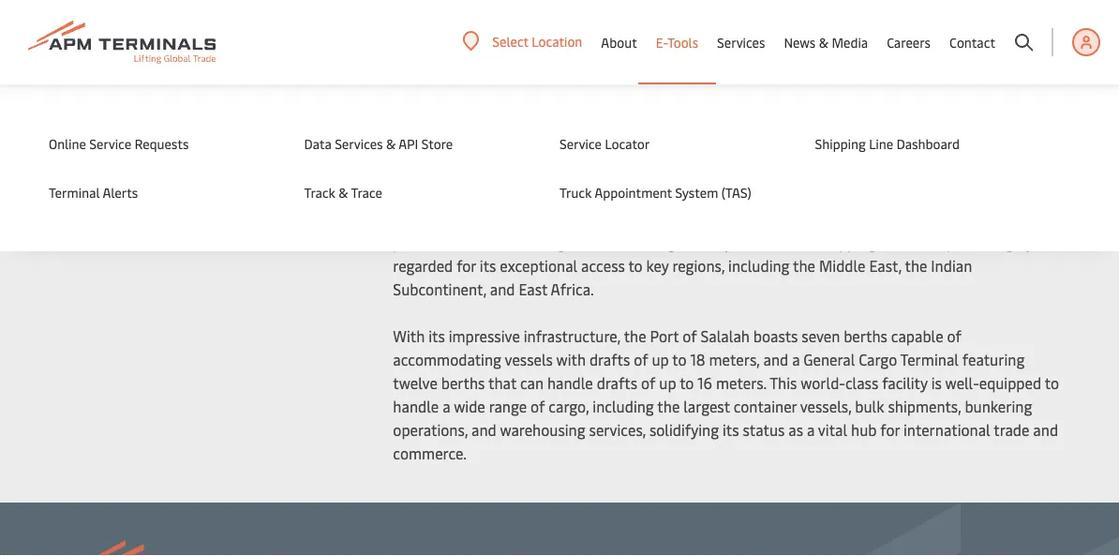 Task type: vqa. For each thing, say whether or not it's contained in the screenshot.
equipped
yes



Task type: describe. For each thing, give the bounding box(es) containing it.
partially
[[565, 209, 621, 229]]

commerce.
[[393, 443, 467, 463]]

location
[[580, 232, 634, 252]]

cornerstone
[[594, 185, 675, 205]]

lane.
[[880, 232, 915, 252]]

exceptional
[[500, 256, 578, 276]]

sultanate
[[935, 185, 1000, 205]]

a right the as
[[459, 209, 467, 229]]

economic
[[777, 185, 841, 205]]

& for media
[[819, 33, 829, 51]]

vessels,
[[801, 396, 852, 416]]

locator
[[605, 135, 650, 152]]

news
[[784, 33, 816, 51]]

its up accommodating
[[429, 326, 445, 346]]

services button
[[717, 0, 766, 84]]

a up this
[[793, 349, 800, 369]]

to left the strength
[[500, 134, 525, 169]]

of up the pivotal
[[1004, 185, 1018, 205]]

twelve
[[393, 373, 438, 393]]

major
[[705, 232, 744, 252]]

regarded
[[393, 256, 453, 276]]

e-tools button
[[656, 0, 699, 84]]

1 vertical spatial drafts
[[597, 373, 638, 393]]

0 vertical spatial up
[[652, 349, 669, 369]]

today,
[[393, 17, 435, 38]]

class
[[846, 373, 879, 393]]

the up regions,
[[679, 232, 702, 252]]

opportunities
[[591, 64, 682, 84]]

largest
[[684, 396, 730, 416]]

oman.
[[393, 209, 436, 229]]

track
[[304, 183, 336, 201]]

the up by
[[750, 185, 773, 205]]

employees.
[[393, 88, 469, 108]]

to down career.
[[890, 64, 905, 84]]

services,
[[589, 420, 646, 440]]

to down grateful
[[466, 64, 481, 84]]

as
[[439, 209, 455, 229]]

to right due
[[479, 232, 494, 252]]

e-
[[656, 33, 668, 51]]

for inside "today, nadya holds a management position, where she leads a team, and she couldn't be prouder or more grateful for the company's unwavering support in advancing her career. her story is a testament to the growth and opportunities that the port of salalah offers to its dedicated employees."
[[490, 41, 509, 61]]

key
[[647, 256, 669, 276]]

of up (30%),
[[891, 185, 905, 205]]

trace
[[351, 183, 383, 201]]

support
[[694, 41, 747, 61]]

holds inside "today, nadya holds a management position, where she leads a team, and she couldn't be prouder or more grateful for the company's unwavering support in advancing her career. her story is a testament to the growth and opportunities that the port of salalah offers to its dedicated employees."
[[484, 17, 521, 38]]

growth
[[510, 64, 558, 84]]

1 horizontal spatial berths
[[844, 326, 888, 346]]

1 horizontal spatial handle
[[548, 373, 593, 393]]

owned
[[624, 209, 669, 229]]

africa.
[[551, 279, 594, 299]]

dedicated
[[928, 64, 995, 84]]

international
[[904, 420, 991, 440]]

including inside the port of salalah remains a cornerstone in shaping the economic future of the sultanate of oman. as a facility that is partially owned and managed by apm terminals (30%), it holds a pivotal position due to its strategic location along the major east-west shipping lane. the port is highly regarded for its exceptional access to key regions, including the middle east, the indian subcontinent, and east africa.
[[729, 256, 790, 276]]

track & trace link
[[304, 182, 522, 203]]

that inside the port of salalah remains a cornerstone in shaping the economic future of the sultanate of oman. as a facility that is partially owned and managed by apm terminals (30%), it holds a pivotal position due to its strategic location along the major east-west shipping lane. the port is highly regarded for its exceptional access to key regions, including the middle east, the indian subcontinent, and east africa.
[[519, 209, 547, 229]]

prouder
[[988, 17, 1041, 38]]

16
[[698, 373, 713, 393]]

offers
[[846, 64, 887, 84]]

and down company's
[[562, 64, 587, 84]]

1 vertical spatial berths
[[441, 373, 485, 393]]

nadya
[[439, 17, 481, 38]]

capable
[[892, 326, 944, 346]]

along
[[638, 232, 676, 252]]

trade
[[994, 420, 1030, 440]]

strategic
[[518, 232, 576, 252]]

and left 'east'
[[490, 279, 515, 299]]

port inside the port of salalah remains a cornerstone in shaping the economic future of the sultanate of oman. as a facility that is partially owned and managed by apm terminals (30%), it holds a pivotal position due to its strategic location along the major east-west shipping lane. the port is highly regarded for its exceptional access to key regions, including the middle east, the indian subcontinent, and east africa.
[[422, 185, 451, 205]]

(tas)
[[722, 183, 752, 201]]

1 she from the left
[[735, 17, 758, 38]]

service inside 'link'
[[89, 135, 131, 152]]

a left wide
[[443, 396, 451, 416]]

service locator link
[[560, 133, 778, 154]]

of inside "today, nadya holds a management position, where she leads a team, and she couldn't be prouder or more grateful for the company's unwavering support in advancing her career. her story is a testament to the growth and opportunities that the port of salalah offers to its dedicated employees."
[[775, 64, 790, 84]]

careers button
[[887, 0, 931, 84]]

select location
[[493, 32, 583, 50]]

the down the select
[[484, 64, 507, 84]]

a up the advancing
[[801, 17, 809, 38]]

seven
[[802, 326, 841, 346]]

management
[[536, 17, 625, 38]]

story
[[938, 41, 972, 61]]

online service requests
[[49, 135, 189, 152]]

is down remains
[[551, 209, 562, 229]]

track & trace
[[304, 183, 383, 201]]

testament
[[393, 64, 463, 84]]

about
[[601, 33, 637, 51]]

including inside 'with its impressive infrastructure, the port of salalah boasts seven berths capable of accommodating vessels with drafts of up to 18 meters, and a general cargo terminal featuring twelve berths that can handle drafts of up to 16 meters. this world-class facility is well-equipped to handle a wide range of cargo, including the largest container vessels, bulk shipments, bunkering operations, and warehousing services, solidifying its status as a vital hub for international trade and commerce.'
[[593, 396, 654, 416]]

news & media
[[784, 33, 869, 51]]

that inside "today, nadya holds a management position, where she leads a team, and she couldn't be prouder or more grateful for the company's unwavering support in advancing her career. her story is a testament to the growth and opportunities that the port of salalah offers to its dedicated employees."
[[685, 64, 713, 84]]

advancing
[[766, 41, 834, 61]]

cargo,
[[549, 396, 589, 416]]

its left status
[[723, 420, 740, 440]]

her
[[838, 41, 859, 61]]

& for trace
[[339, 183, 348, 201]]

18
[[691, 349, 706, 369]]

and down boasts
[[764, 349, 789, 369]]

truck appointment system (tas) link
[[560, 182, 778, 203]]

general
[[804, 349, 856, 369]]

to left 18
[[673, 349, 687, 369]]

the right infrastructure,
[[624, 326, 647, 346]]

select location button
[[463, 31, 583, 52]]

it
[[935, 209, 945, 229]]

unwavering
[[613, 41, 690, 61]]

shipping inside the port of salalah remains a cornerstone in shaping the economic future of the sultanate of oman. as a facility that is partially owned and managed by apm terminals (30%), it holds a pivotal position due to its strategic location along the major east-west shipping lane. the port is highly regarded for its exceptional access to key regions, including the middle east, the indian subcontinent, and east africa.
[[819, 232, 877, 252]]

equipped
[[980, 373, 1042, 393]]

position,
[[629, 17, 687, 38]]

is inside "today, nadya holds a management position, where she leads a team, and she couldn't be prouder or more grateful for the company's unwavering support in advancing her career. her story is a testament to the growth and opportunities that the port of salalah offers to its dedicated employees."
[[976, 41, 987, 61]]

of right the capable at the right of page
[[948, 326, 962, 346]]

impressive
[[449, 326, 520, 346]]

facility inside 'with its impressive infrastructure, the port of salalah boasts seven berths capable of accommodating vessels with drafts of up to 18 meters, and a general cargo terminal featuring twelve berths that can handle drafts of up to 16 meters. this world-class facility is well-equipped to handle a wide range of cargo, including the largest container vessels, bulk shipments, bunkering operations, and warehousing services, solidifying its status as a vital hub for international trade and commerce.'
[[883, 373, 928, 393]]

today, nadya holds a management position, where she leads a team, and she couldn't be prouder or more grateful for the company's unwavering support in advancing her career. her story is a testament to the growth and opportunities that the port of salalah offers to its dedicated employees.
[[393, 17, 1058, 108]]

pivotal
[[1000, 209, 1047, 229]]

access
[[582, 256, 625, 276]]

facility inside the port of salalah remains a cornerstone in shaping the economic future of the sultanate of oman. as a facility that is partially owned and managed by apm terminals (30%), it holds a pivotal position due to its strategic location along the major east-west shipping lane. the port is highly regarded for its exceptional access to key regions, including the middle east, the indian subcontinent, and east africa.
[[470, 209, 516, 229]]

this
[[770, 373, 798, 393]]

strength to strength
[[393, 134, 630, 169]]



Task type: locate. For each thing, give the bounding box(es) containing it.
and right trade
[[1034, 420, 1059, 440]]

2 vertical spatial that
[[489, 373, 517, 393]]

1 horizontal spatial services
[[717, 33, 766, 51]]

0 vertical spatial the
[[393, 185, 418, 205]]

store
[[422, 135, 453, 152]]

0 vertical spatial holds
[[484, 17, 521, 38]]

terminal down the capable at the right of page
[[901, 349, 959, 369]]

1 horizontal spatial terminal
[[901, 349, 959, 369]]

1 vertical spatial port
[[422, 185, 451, 205]]

1 vertical spatial holds
[[948, 209, 985, 229]]

and down system
[[673, 209, 698, 229]]

1 vertical spatial up
[[659, 373, 677, 393]]

up left 18
[[652, 349, 669, 369]]

& left api
[[386, 135, 396, 152]]

1 horizontal spatial including
[[729, 256, 790, 276]]

to left 16
[[680, 373, 694, 393]]

contact button
[[950, 0, 996, 84]]

0 horizontal spatial including
[[593, 396, 654, 416]]

salalah down strength to strength on the top
[[472, 185, 521, 205]]

0 vertical spatial services
[[717, 33, 766, 51]]

0 vertical spatial facility
[[470, 209, 516, 229]]

handle down with
[[548, 373, 593, 393]]

2 horizontal spatial that
[[685, 64, 713, 84]]

wide
[[454, 396, 486, 416]]

of up 18
[[683, 326, 697, 346]]

1 vertical spatial services
[[335, 135, 383, 152]]

salalah inside "today, nadya holds a management position, where she leads a team, and she couldn't be prouder or more grateful for the company's unwavering support in advancing her career. her story is a testament to the growth and opportunities that the port of salalah offers to its dedicated employees."
[[793, 64, 843, 84]]

1 horizontal spatial &
[[386, 135, 396, 152]]

shaping
[[695, 185, 747, 205]]

terminal alerts
[[49, 183, 138, 201]]

vessels
[[505, 349, 553, 369]]

0 horizontal spatial terminal
[[49, 183, 100, 201]]

services
[[717, 33, 766, 51], [335, 135, 383, 152]]

alerts
[[103, 183, 138, 201]]

2 vertical spatial for
[[881, 420, 900, 440]]

facility up shipments,
[[883, 373, 928, 393]]

0 horizontal spatial services
[[335, 135, 383, 152]]

is right port
[[979, 232, 990, 252]]

a up growth
[[525, 17, 533, 38]]

0 vertical spatial berths
[[844, 326, 888, 346]]

a down 'prouder'
[[990, 41, 998, 61]]

0 vertical spatial handle
[[548, 373, 593, 393]]

holds inside the port of salalah remains a cornerstone in shaping the economic future of the sultanate of oman. as a facility that is partially owned and managed by apm terminals (30%), it holds a pivotal position due to its strategic location along the major east-west shipping lane. the port is highly regarded for its exceptional access to key regions, including the middle east, the indian subcontinent, and east africa.
[[948, 209, 985, 229]]

appointment
[[595, 183, 672, 201]]

of
[[775, 64, 790, 84], [454, 185, 469, 205], [891, 185, 905, 205], [1004, 185, 1018, 205], [683, 326, 697, 346], [948, 326, 962, 346], [634, 349, 649, 369], [641, 373, 656, 393], [531, 396, 545, 416]]

port inside 'with its impressive infrastructure, the port of salalah boasts seven berths capable of accommodating vessels with drafts of up to 18 meters, and a general cargo terminal featuring twelve berths that can handle drafts of up to 16 meters. this world-class facility is well-equipped to handle a wide range of cargo, including the largest container vessels, bulk shipments, bunkering operations, and warehousing services, solidifying its status as a vital hub for international trade and commerce.'
[[650, 326, 679, 346]]

can
[[520, 373, 544, 393]]

1 horizontal spatial in
[[750, 41, 763, 61]]

1 vertical spatial salalah
[[472, 185, 521, 205]]

services inside 'link'
[[335, 135, 383, 152]]

shipping line dashboard link
[[815, 133, 1033, 154]]

shipping left line
[[815, 135, 866, 152]]

1 vertical spatial shipping
[[819, 232, 877, 252]]

bunkering
[[965, 396, 1033, 416]]

terminal left alerts
[[49, 183, 100, 201]]

port
[[743, 64, 772, 84], [422, 185, 451, 205], [650, 326, 679, 346]]

data services & api store link
[[304, 133, 522, 154]]

apm
[[786, 209, 818, 229]]

its up 'exceptional'
[[497, 232, 514, 252]]

1 horizontal spatial salalah
[[701, 326, 750, 346]]

that inside 'with its impressive infrastructure, the port of salalah boasts seven berths capable of accommodating vessels with drafts of up to 18 meters, and a general cargo terminal featuring twelve berths that can handle drafts of up to 16 meters. this world-class facility is well-equipped to handle a wide range of cargo, including the largest container vessels, bulk shipments, bunkering operations, and warehousing services, solidifying its status as a vital hub for international trade and commerce.'
[[489, 373, 517, 393]]

online service requests link
[[49, 133, 267, 154]]

0 vertical spatial shipping
[[815, 135, 866, 152]]

solidifying
[[650, 420, 719, 440]]

that down support in the right top of the page
[[685, 64, 713, 84]]

including up the services, on the right of page
[[593, 396, 654, 416]]

up
[[652, 349, 669, 369], [659, 373, 677, 393]]

0 horizontal spatial handle
[[393, 396, 439, 416]]

meters.
[[716, 373, 767, 393]]

a
[[525, 17, 533, 38], [801, 17, 809, 38], [990, 41, 998, 61], [582, 185, 590, 205], [459, 209, 467, 229], [989, 209, 997, 229], [793, 349, 800, 369], [443, 396, 451, 416], [807, 420, 815, 440]]

1 horizontal spatial service
[[560, 135, 602, 152]]

and up her
[[854, 17, 879, 38]]

0 vertical spatial port
[[743, 64, 772, 84]]

1 horizontal spatial the
[[919, 232, 944, 252]]

a right as
[[807, 420, 815, 440]]

in inside "today, nadya holds a management position, where she leads a team, and she couldn't be prouder or more grateful for the company's unwavering support in advancing her career. her story is a testament to the growth and opportunities that the port of salalah offers to its dedicated employees."
[[750, 41, 763, 61]]

warehousing
[[500, 420, 586, 440]]

&
[[819, 33, 829, 51], [386, 135, 396, 152], [339, 183, 348, 201]]

port down support in the right top of the page
[[743, 64, 772, 84]]

apmt footer logo image
[[60, 540, 336, 556]]

0 horizontal spatial for
[[457, 256, 476, 276]]

is left well-
[[932, 373, 942, 393]]

in down leads
[[750, 41, 763, 61]]

a left the pivotal
[[989, 209, 997, 229]]

1 service from the left
[[89, 135, 131, 152]]

2 vertical spatial port
[[650, 326, 679, 346]]

0 vertical spatial for
[[490, 41, 509, 61]]

e-tools
[[656, 33, 699, 51]]

company's
[[539, 41, 609, 61]]

the down west
[[793, 256, 816, 276]]

berths up cargo
[[844, 326, 888, 346]]

0 horizontal spatial facility
[[470, 209, 516, 229]]

where
[[690, 17, 731, 38]]

0 vertical spatial including
[[729, 256, 790, 276]]

handle
[[548, 373, 593, 393], [393, 396, 439, 416]]

berths
[[844, 326, 888, 346], [441, 373, 485, 393]]

its left 'exceptional'
[[480, 256, 496, 276]]

the down it
[[919, 232, 944, 252]]

1 horizontal spatial port
[[650, 326, 679, 346]]

2 vertical spatial &
[[339, 183, 348, 201]]

0 horizontal spatial salalah
[[472, 185, 521, 205]]

0 vertical spatial that
[[685, 64, 713, 84]]

0 horizontal spatial &
[[339, 183, 348, 201]]

0 horizontal spatial she
[[735, 17, 758, 38]]

for inside the port of salalah remains a cornerstone in shaping the economic future of the sultanate of oman. as a facility that is partially owned and managed by apm terminals (30%), it holds a pivotal position due to its strategic location along the major east-west shipping lane. the port is highly regarded for its exceptional access to key regions, including the middle east, the indian subcontinent, and east africa.
[[457, 256, 476, 276]]

1 horizontal spatial for
[[490, 41, 509, 61]]

subcontinent,
[[393, 279, 487, 299]]

salalah up meters,
[[701, 326, 750, 346]]

0 horizontal spatial the
[[393, 185, 418, 205]]

port
[[947, 232, 976, 252]]

1 vertical spatial that
[[519, 209, 547, 229]]

team,
[[812, 17, 851, 38]]

2 horizontal spatial &
[[819, 33, 829, 51]]

1 horizontal spatial facility
[[883, 373, 928, 393]]

featuring
[[963, 349, 1025, 369]]

world-
[[801, 373, 846, 393]]

in inside the port of salalah remains a cornerstone in shaping the economic future of the sultanate of oman. as a facility that is partially owned and managed by apm terminals (30%), it holds a pivotal position due to its strategic location along the major east-west shipping lane. the port is highly regarded for its exceptional access to key regions, including the middle east, the indian subcontinent, and east africa.
[[679, 185, 691, 205]]

its inside "today, nadya holds a management position, where she leads a team, and she couldn't be prouder or more grateful for the company's unwavering support in advancing her career. her story is a testament to the growth and opportunities that the port of salalah offers to its dedicated employees."
[[908, 64, 925, 84]]

1 vertical spatial facility
[[883, 373, 928, 393]]

salalah inside the port of salalah remains a cornerstone in shaping the economic future of the sultanate of oman. as a facility that is partially owned and managed by apm terminals (30%), it holds a pivotal position due to its strategic location along the major east-west shipping lane. the port is highly regarded for its exceptional access to key regions, including the middle east, the indian subcontinent, and east africa.
[[472, 185, 521, 205]]

a up partially
[[582, 185, 590, 205]]

of left 18
[[634, 349, 649, 369]]

1 vertical spatial the
[[919, 232, 944, 252]]

terminals
[[822, 209, 887, 229]]

infrastructure,
[[524, 326, 621, 346]]

is down be
[[976, 41, 987, 61]]

future
[[845, 185, 887, 205]]

2 service from the left
[[560, 135, 602, 152]]

leads
[[762, 17, 798, 38]]

1 vertical spatial terminal
[[901, 349, 959, 369]]

1 horizontal spatial that
[[519, 209, 547, 229]]

handle down twelve
[[393, 396, 439, 416]]

1 vertical spatial including
[[593, 396, 654, 416]]

holds right nadya
[[484, 17, 521, 38]]

0 vertical spatial drafts
[[590, 349, 630, 369]]

contact
[[950, 33, 996, 51]]

1 vertical spatial handle
[[393, 396, 439, 416]]

1 horizontal spatial she
[[883, 17, 906, 38]]

the down the lane.
[[905, 256, 928, 276]]

due
[[451, 232, 476, 252]]

vital
[[819, 420, 848, 440]]

1 vertical spatial &
[[386, 135, 396, 152]]

& inside 'link'
[[386, 135, 396, 152]]

boasts
[[754, 326, 798, 346]]

holds down sultanate
[[948, 209, 985, 229]]

0 horizontal spatial in
[[679, 185, 691, 205]]

and down wide
[[472, 420, 497, 440]]

0 vertical spatial terminal
[[49, 183, 100, 201]]

operations,
[[393, 420, 468, 440]]

of up 'warehousing'
[[531, 396, 545, 416]]

about button
[[601, 0, 637, 84]]

& left "trace"
[[339, 183, 348, 201]]

media
[[832, 33, 869, 51]]

2 she from the left
[[883, 17, 906, 38]]

2 horizontal spatial salalah
[[793, 64, 843, 84]]

terminal inside 'with its impressive infrastructure, the port of salalah boasts seven berths capable of accommodating vessels with drafts of up to 18 meters, and a general cargo terminal featuring twelve berths that can handle drafts of up to 16 meters. this world-class facility is well-equipped to handle a wide range of cargo, including the largest container vessels, bulk shipments, bunkering operations, and warehousing services, solidifying its status as a vital hub for international trade and commerce.'
[[901, 349, 959, 369]]

she up career.
[[883, 17, 906, 38]]

2 horizontal spatial for
[[881, 420, 900, 440]]

meters,
[[709, 349, 760, 369]]

of down the advancing
[[775, 64, 790, 84]]

0 horizontal spatial that
[[489, 373, 517, 393]]

the down support in the right top of the page
[[717, 64, 739, 84]]

for right grateful
[[490, 41, 509, 61]]

for right hub
[[881, 420, 900, 440]]

remains
[[525, 185, 579, 205]]

the up solidifying
[[658, 396, 680, 416]]

east-
[[747, 232, 781, 252]]

salalah down the advancing
[[793, 64, 843, 84]]

in left shaping
[[679, 185, 691, 205]]

salalah inside 'with its impressive infrastructure, the port of salalah boasts seven berths capable of accommodating vessels with drafts of up to 18 meters, and a general cargo terminal featuring twelve berths that can handle drafts of up to 16 meters. this world-class facility is well-equipped to handle a wide range of cargo, including the largest container vessels, bulk shipments, bunkering operations, and warehousing services, solidifying its status as a vital hub for international trade and commerce.'
[[701, 326, 750, 346]]

0 horizontal spatial port
[[422, 185, 451, 205]]

bulk
[[856, 396, 885, 416]]

container
[[734, 396, 797, 416]]

facility up due
[[470, 209, 516, 229]]

2 horizontal spatial port
[[743, 64, 772, 84]]

that
[[685, 64, 713, 84], [519, 209, 547, 229], [489, 373, 517, 393]]

service left locator on the right top of page
[[560, 135, 602, 152]]

the up (30%),
[[909, 185, 931, 205]]

is inside 'with its impressive infrastructure, the port of salalah boasts seven berths capable of accommodating vessels with drafts of up to 18 meters, and a general cargo terminal featuring twelve berths that can handle drafts of up to 16 meters. this world-class facility is well-equipped to handle a wide range of cargo, including the largest container vessels, bulk shipments, bunkering operations, and warehousing services, solidifying its status as a vital hub for international trade and commerce.'
[[932, 373, 942, 393]]

including down east-
[[729, 256, 790, 276]]

or
[[1044, 17, 1058, 38]]

position
[[393, 232, 447, 252]]

of up the as
[[454, 185, 469, 205]]

up left 16
[[659, 373, 677, 393]]

port down key
[[650, 326, 679, 346]]

drafts right with
[[590, 349, 630, 369]]

& right "news"
[[819, 33, 829, 51]]

1 vertical spatial in
[[679, 185, 691, 205]]

to left key
[[629, 256, 643, 276]]

for
[[490, 41, 509, 61], [457, 256, 476, 276], [881, 420, 900, 440]]

salalah
[[793, 64, 843, 84], [472, 185, 521, 205], [701, 326, 750, 346]]

0 vertical spatial &
[[819, 33, 829, 51]]

data
[[304, 135, 332, 152]]

location
[[532, 32, 583, 50]]

0 horizontal spatial holds
[[484, 17, 521, 38]]

her
[[911, 41, 934, 61]]

& inside dropdown button
[[819, 33, 829, 51]]

0 horizontal spatial service
[[89, 135, 131, 152]]

is
[[976, 41, 987, 61], [551, 209, 562, 229], [979, 232, 990, 252], [932, 373, 942, 393]]

1 horizontal spatial holds
[[948, 209, 985, 229]]

line
[[869, 135, 894, 152]]

1 vertical spatial for
[[457, 256, 476, 276]]

drafts up the services, on the right of page
[[597, 373, 638, 393]]

2 vertical spatial salalah
[[701, 326, 750, 346]]

shipping up middle
[[819, 232, 877, 252]]

online
[[49, 135, 86, 152]]

its down her
[[908, 64, 925, 84]]

port up the as
[[422, 185, 451, 205]]

for down due
[[457, 256, 476, 276]]

requests
[[135, 135, 189, 152]]

0 vertical spatial in
[[750, 41, 763, 61]]

west
[[781, 232, 815, 252]]

grateful
[[432, 41, 486, 61]]

that up 'strategic' at the top of the page
[[519, 209, 547, 229]]

range
[[489, 396, 527, 416]]

to right equipped
[[1045, 373, 1060, 393]]

east
[[519, 279, 548, 299]]

that up range on the left
[[489, 373, 517, 393]]

the up growth
[[513, 41, 535, 61]]

for inside 'with its impressive infrastructure, the port of salalah boasts seven berths capable of accommodating vessels with drafts of up to 18 meters, and a general cargo terminal featuring twelve berths that can handle drafts of up to 16 meters. this world-class facility is well-equipped to handle a wide range of cargo, including the largest container vessels, bulk shipments, bunkering operations, and warehousing services, solidifying its status as a vital hub for international trade and commerce.'
[[881, 420, 900, 440]]

of up the services, on the right of page
[[641, 373, 656, 393]]

tools
[[668, 33, 699, 51]]

highly
[[994, 232, 1034, 252]]

port inside "today, nadya holds a management position, where she leads a team, and she couldn't be prouder or more grateful for the company's unwavering support in advancing her career. her story is a testament to the growth and opportunities that the port of salalah offers to its dedicated employees."
[[743, 64, 772, 84]]

service
[[89, 135, 131, 152], [560, 135, 602, 152]]

0 horizontal spatial berths
[[441, 373, 485, 393]]

career.
[[863, 41, 907, 61]]

service locator
[[560, 135, 650, 152]]

select
[[493, 32, 529, 50]]

she left leads
[[735, 17, 758, 38]]

service right the online at the left
[[89, 135, 131, 152]]

the up oman.
[[393, 185, 418, 205]]

with
[[393, 326, 425, 346]]

indian
[[932, 256, 973, 276]]

0 vertical spatial salalah
[[793, 64, 843, 84]]

berths up wide
[[441, 373, 485, 393]]

system
[[676, 183, 719, 201]]

(30%),
[[891, 209, 932, 229]]

and
[[854, 17, 879, 38], [562, 64, 587, 84], [673, 209, 698, 229], [490, 279, 515, 299], [764, 349, 789, 369], [472, 420, 497, 440], [1034, 420, 1059, 440]]



